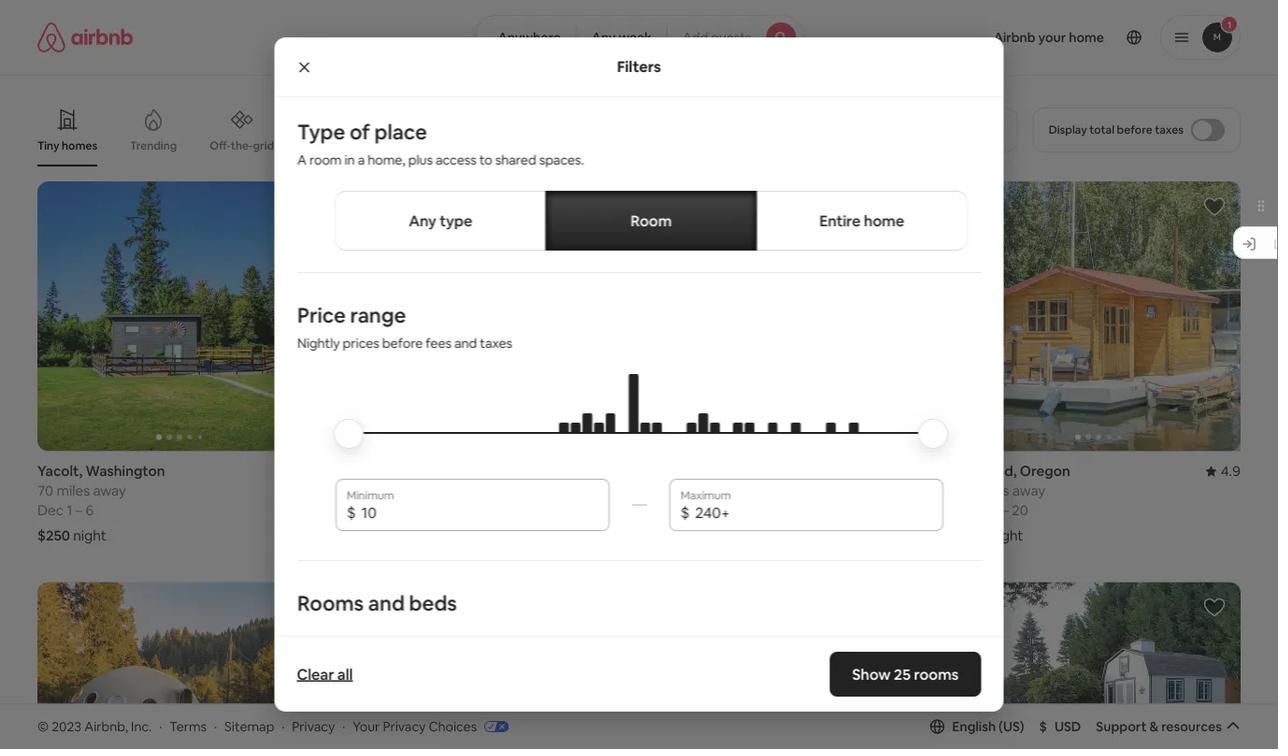 Task type: vqa. For each thing, say whether or not it's contained in the screenshot.
$
yes



Task type: locate. For each thing, give the bounding box(es) containing it.
miles inside the portland, oregon 50 miles away nov 15 – 20 night
[[976, 482, 1010, 500]]

1 privacy from the left
[[292, 718, 335, 735]]

show inside filters dialog
[[853, 665, 891, 684]]

tab list containing any type
[[334, 191, 968, 251]]

away up 7
[[400, 482, 433, 500]]

0 horizontal spatial show
[[596, 636, 630, 653]]

away inside yacolt, washington 70 miles away dec 1 – 6 $250 night
[[93, 482, 126, 500]]

night down 20
[[991, 527, 1024, 545]]

4.95 out of 5 average rating image
[[585, 462, 628, 480]]

2 horizontal spatial oregon
[[1020, 462, 1071, 480]]

entire
[[819, 211, 861, 230]]

and inside price range nightly prices before fees and taxes
[[454, 335, 477, 352]]

before
[[1118, 123, 1153, 137], [382, 335, 423, 352]]

type of place a room in a home, plus access to shared spaces.
[[297, 118, 584, 168]]

grid
[[253, 138, 274, 153]]

nov inside the portland, oregon 50 miles away nov 15 – 20 night
[[957, 501, 983, 520]]

night
[[73, 527, 106, 545], [378, 527, 411, 545], [682, 527, 715, 545], [991, 527, 1024, 545]]

1 horizontal spatial nov
[[651, 501, 676, 520]]

nov inside bend, oregon 98 miles away nov 2 – 7 $148 night
[[344, 501, 370, 520]]

privacy
[[292, 718, 335, 735], [383, 718, 426, 735]]

show map
[[596, 636, 660, 653]]

show inside 'button'
[[596, 636, 630, 653]]

nov left 2
[[344, 501, 370, 520]]

· left your
[[343, 718, 346, 735]]

sitemap link
[[225, 718, 274, 735]]

type
[[439, 211, 472, 230]]

before inside price range nightly prices before fees and taxes
[[382, 335, 423, 352]]

of
[[349, 118, 370, 145]]

· right terms
[[214, 718, 217, 735]]

taxes
[[1155, 123, 1184, 137], [480, 335, 512, 352]]

2 nov from the left
[[651, 501, 676, 520]]

away up 16
[[706, 482, 739, 500]]

away for 20
[[1013, 482, 1046, 500]]

None search field
[[475, 15, 804, 60]]

trending
[[130, 138, 177, 153]]

show
[[596, 636, 630, 653], [853, 665, 891, 684]]

1 vertical spatial taxes
[[480, 335, 512, 352]]

show map button
[[577, 622, 701, 667]]

1 horizontal spatial $
[[681, 503, 689, 522]]

2 – from the left
[[384, 501, 391, 520]]

add to wishlist: vancouver, washington image
[[1204, 596, 1226, 619]]

1 away from the left
[[93, 482, 126, 500]]

oregon for bend, oregon
[[384, 462, 435, 480]]

night inside 'rhododendron, oregon 56 miles away nov 11 – 16 $117 night'
[[682, 527, 715, 545]]

– inside 'rhododendron, oregon 56 miles away nov 11 – 16 $117 night'
[[694, 501, 701, 520]]

0 vertical spatial before
[[1118, 123, 1153, 137]]

any inside button
[[408, 211, 436, 230]]

1 horizontal spatial and
[[454, 335, 477, 352]]

0 horizontal spatial privacy
[[292, 718, 335, 735]]

oregon up 20
[[1020, 462, 1071, 480]]

away down washington
[[93, 482, 126, 500]]

1 horizontal spatial any
[[592, 29, 616, 46]]

0 vertical spatial any
[[592, 29, 616, 46]]

and left 'beds'
[[368, 590, 404, 616]]

rhododendron,
[[651, 462, 754, 480]]

oregon inside the portland, oregon 50 miles away nov 15 – 20 night
[[1020, 462, 1071, 480]]

1 horizontal spatial taxes
[[1155, 123, 1184, 137]]

oregon
[[384, 462, 435, 480], [757, 462, 807, 480], [1020, 462, 1071, 480]]

any for any week
[[592, 29, 616, 46]]

– right '1'
[[76, 501, 83, 520]]

7
[[394, 501, 401, 520]]

show for show 25 rooms
[[853, 665, 891, 684]]

– inside the portland, oregon 50 miles away nov 15 – 20 night
[[1002, 501, 1009, 520]]

– for 16
[[694, 501, 701, 520]]

$ text field
[[361, 503, 598, 522]]

rhododendron, oregon 56 miles away nov 11 – 16 $117 night
[[651, 462, 807, 545]]

– right 15
[[1002, 501, 1009, 520]]

25
[[894, 665, 911, 684]]

4 away from the left
[[1013, 482, 1046, 500]]

off-
[[210, 138, 231, 153]]

miles inside 'rhododendron, oregon 56 miles away nov 11 – 16 $117 night'
[[670, 482, 703, 500]]

miles up '1'
[[57, 482, 90, 500]]

away up 20
[[1013, 482, 1046, 500]]

$250
[[37, 527, 70, 545]]

clear all button
[[288, 656, 362, 693]]

3 miles from the left
[[670, 482, 703, 500]]

filters
[[617, 57, 661, 76]]

choices
[[429, 718, 477, 735]]

miles up 11
[[670, 482, 703, 500]]

– right 11
[[694, 501, 701, 520]]

2 away from the left
[[400, 482, 433, 500]]

nov for 98
[[344, 501, 370, 520]]

away for 7
[[400, 482, 433, 500]]

miles up 15
[[976, 482, 1010, 500]]

1 vertical spatial any
[[408, 211, 436, 230]]

miles for 11
[[670, 482, 703, 500]]

$
[[347, 503, 355, 522], [681, 503, 689, 522], [1040, 718, 1048, 735]]

0 horizontal spatial oregon
[[384, 462, 435, 480]]

away inside bend, oregon 98 miles away nov 2 – 7 $148 night
[[400, 482, 433, 500]]

none search field containing anywhere
[[475, 15, 804, 60]]

group
[[37, 94, 921, 167], [37, 181, 322, 451], [344, 181, 628, 451], [651, 181, 935, 451], [957, 181, 1241, 451], [37, 582, 322, 749], [344, 582, 628, 749], [651, 582, 935, 749], [957, 582, 1241, 749]]

3 nov from the left
[[957, 501, 983, 520]]

place
[[374, 118, 427, 145]]

0 horizontal spatial taxes
[[480, 335, 512, 352]]

add to wishlist: portland, oregon image
[[1204, 196, 1226, 218]]

away
[[93, 482, 126, 500], [400, 482, 433, 500], [706, 482, 739, 500], [1013, 482, 1046, 500]]

1 night from the left
[[73, 527, 106, 545]]

away inside the portland, oregon 50 miles away nov 15 – 20 night
[[1013, 482, 1046, 500]]

2 miles from the left
[[363, 482, 397, 500]]

miles
[[57, 482, 90, 500], [363, 482, 397, 500], [670, 482, 703, 500], [976, 482, 1010, 500]]

1 nov from the left
[[344, 501, 370, 520]]

4.9
[[1221, 462, 1241, 480]]

nov inside 'rhododendron, oregon 56 miles away nov 11 – 16 $117 night'
[[651, 501, 676, 520]]

room button
[[545, 191, 757, 251]]

portland,
[[957, 462, 1017, 480]]

taxes right the total at the top right
[[1155, 123, 1184, 137]]

miles up 2
[[363, 482, 397, 500]]

3 – from the left
[[694, 501, 701, 520]]

0 horizontal spatial any
[[408, 211, 436, 230]]

0 vertical spatial show
[[596, 636, 630, 653]]

oregon inside 'rhododendron, oregon 56 miles away nov 11 – 16 $117 night'
[[757, 462, 807, 480]]

nov
[[344, 501, 370, 520], [651, 501, 676, 520], [957, 501, 983, 520]]

$ usd
[[1040, 718, 1082, 735]]

3 oregon from the left
[[1020, 462, 1071, 480]]

0 horizontal spatial nov
[[344, 501, 370, 520]]

· right inc.
[[159, 718, 162, 735]]

tab list
[[334, 191, 968, 251]]

group containing off-the-grid
[[37, 94, 921, 167]]

show 25 rooms link
[[830, 652, 982, 697]]

0 vertical spatial taxes
[[1155, 123, 1184, 137]]

oregon for rhododendron, oregon
[[757, 462, 807, 480]]

night down 16
[[682, 527, 715, 545]]

night inside yacolt, washington 70 miles away dec 1 – 6 $250 night
[[73, 527, 106, 545]]

add to wishlist: bend, oregon image
[[591, 196, 613, 218]]

0 horizontal spatial before
[[382, 335, 423, 352]]

1 miles from the left
[[57, 482, 90, 500]]

access
[[435, 152, 476, 168]]

1 oregon from the left
[[384, 462, 435, 480]]

2 night from the left
[[378, 527, 411, 545]]

50
[[957, 482, 973, 500]]

1
[[67, 501, 72, 520]]

1 horizontal spatial privacy
[[383, 718, 426, 735]]

miles inside bend, oregon 98 miles away nov 2 – 7 $148 night
[[363, 482, 397, 500]]

4 miles from the left
[[976, 482, 1010, 500]]

· left privacy link
[[282, 718, 285, 735]]

usd
[[1055, 718, 1082, 735]]

entire home
[[819, 211, 904, 230]]

bend, oregon 98 miles away nov 2 – 7 $148 night
[[344, 462, 435, 545]]

show left map
[[596, 636, 630, 653]]

miles inside yacolt, washington 70 miles away dec 1 – 6 $250 night
[[57, 482, 90, 500]]

add
[[683, 29, 708, 46]]

miles for 1
[[57, 482, 90, 500]]

before left the fees
[[382, 335, 423, 352]]

&
[[1150, 718, 1159, 735]]

fees
[[425, 335, 451, 352]]

taxes right the fees
[[480, 335, 512, 352]]

off-the-grid
[[210, 138, 274, 153]]

tiny
[[37, 138, 59, 153]]

map
[[633, 636, 660, 653]]

any inside 'button'
[[592, 29, 616, 46]]

– left 7
[[384, 501, 391, 520]]

1 – from the left
[[76, 501, 83, 520]]

week
[[619, 29, 652, 46]]

·
[[159, 718, 162, 735], [214, 718, 217, 735], [282, 718, 285, 735], [343, 718, 346, 735]]

1 horizontal spatial before
[[1118, 123, 1153, 137]]

night down 6
[[73, 527, 106, 545]]

$ left 16
[[681, 503, 689, 522]]

oregon inside bend, oregon 98 miles away nov 2 – 7 $148 night
[[384, 462, 435, 480]]

tab list inside filters dialog
[[334, 191, 968, 251]]

before right the total at the top right
[[1118, 123, 1153, 137]]

night for 7
[[378, 527, 411, 545]]

homes
[[62, 138, 97, 153]]

rooms
[[297, 590, 364, 616]]

1 vertical spatial show
[[853, 665, 891, 684]]

4 night from the left
[[991, 527, 1024, 545]]

0 vertical spatial and
[[454, 335, 477, 352]]

any left week
[[592, 29, 616, 46]]

privacy down the clear
[[292, 718, 335, 735]]

2 horizontal spatial nov
[[957, 501, 983, 520]]

4 – from the left
[[1002, 501, 1009, 520]]

range
[[350, 302, 406, 328]]

in
[[344, 152, 355, 168]]

night inside bend, oregon 98 miles away nov 2 – 7 $148 night
[[378, 527, 411, 545]]

nov down 56
[[651, 501, 676, 520]]

away inside 'rhododendron, oregon 56 miles away nov 11 – 16 $117 night'
[[706, 482, 739, 500]]

and
[[454, 335, 477, 352], [368, 590, 404, 616]]

night down 7
[[378, 527, 411, 545]]

3 away from the left
[[706, 482, 739, 500]]

2
[[373, 501, 381, 520]]

rooms and beds
[[297, 590, 457, 616]]

entire home button
[[756, 191, 968, 251]]

nov down the 50
[[957, 501, 983, 520]]

and right the fees
[[454, 335, 477, 352]]

show left 25
[[853, 665, 891, 684]]

$ left usd
[[1040, 718, 1048, 735]]

0 horizontal spatial and
[[368, 590, 404, 616]]

1 vertical spatial before
[[382, 335, 423, 352]]

2 oregon from the left
[[757, 462, 807, 480]]

1 horizontal spatial show
[[853, 665, 891, 684]]

$ down 98
[[347, 503, 355, 522]]

1 vertical spatial and
[[368, 590, 404, 616]]

1 horizontal spatial oregon
[[757, 462, 807, 480]]

any
[[592, 29, 616, 46], [408, 211, 436, 230]]

– inside yacolt, washington 70 miles away dec 1 – 6 $250 night
[[76, 501, 83, 520]]

any left "type"
[[408, 211, 436, 230]]

tiny homes
[[37, 138, 97, 153]]

display total before taxes
[[1049, 123, 1184, 137]]

oregon up $ text field in the right of the page
[[757, 462, 807, 480]]

miles for 2
[[363, 482, 397, 500]]

0 horizontal spatial $
[[347, 503, 355, 522]]

dec
[[37, 501, 64, 520]]

washington
[[86, 462, 165, 480]]

english
[[953, 718, 996, 735]]

your
[[353, 718, 380, 735]]

– inside bend, oregon 98 miles away nov 2 – 7 $148 night
[[384, 501, 391, 520]]

english (us)
[[953, 718, 1025, 735]]

rooms
[[914, 665, 959, 684]]

3 night from the left
[[682, 527, 715, 545]]

–
[[76, 501, 83, 520], [384, 501, 391, 520], [694, 501, 701, 520], [1002, 501, 1009, 520]]

4.9 out of 5 average rating image
[[1206, 462, 1241, 480]]

4.95
[[600, 462, 628, 480]]

privacy right your
[[383, 718, 426, 735]]

a
[[297, 152, 306, 168]]

oregon up 7
[[384, 462, 435, 480]]

any type
[[408, 211, 472, 230]]

any type button
[[334, 191, 546, 251]]

yacolt, washington 70 miles away dec 1 – 6 $250 night
[[37, 462, 165, 545]]



Task type: describe. For each thing, give the bounding box(es) containing it.
any week button
[[576, 15, 668, 60]]

away for 16
[[706, 482, 739, 500]]

2 horizontal spatial $
[[1040, 718, 1048, 735]]

all
[[338, 665, 353, 684]]

56
[[651, 482, 667, 500]]

– for 7
[[384, 501, 391, 520]]

98
[[344, 482, 360, 500]]

any week
[[592, 29, 652, 46]]

total
[[1090, 123, 1115, 137]]

2 privacy from the left
[[383, 718, 426, 735]]

plus
[[408, 152, 433, 168]]

show for show map
[[596, 636, 630, 653]]

display total before taxes button
[[1033, 108, 1241, 152]]

nightly
[[297, 335, 340, 352]]

night for 6
[[73, 527, 106, 545]]

$ text field
[[695, 503, 932, 522]]

$148
[[344, 527, 375, 545]]

filters dialog
[[275, 37, 1004, 749]]

night inside the portland, oregon 50 miles away nov 15 – 20 night
[[991, 527, 1024, 545]]

© 2023 airbnb, inc. ·
[[37, 718, 162, 735]]

$ for $ text box
[[347, 503, 355, 522]]

home,
[[367, 152, 405, 168]]

your privacy choices
[[353, 718, 477, 735]]

add guests button
[[667, 15, 804, 60]]

yacolt,
[[37, 462, 83, 480]]

terms · sitemap · privacy ·
[[170, 718, 346, 735]]

most stays cost more than $60 per night. image
[[350, 374, 928, 481]]

resources
[[1162, 718, 1223, 735]]

add guests
[[683, 29, 752, 46]]

to
[[479, 152, 492, 168]]

clear
[[297, 665, 334, 684]]

away for 6
[[93, 482, 126, 500]]

profile element
[[827, 0, 1241, 75]]

support & resources button
[[1097, 718, 1241, 735]]

2 · from the left
[[214, 718, 217, 735]]

nov for 56
[[651, 501, 676, 520]]

3 · from the left
[[282, 718, 285, 735]]

20
[[1013, 501, 1029, 520]]

guests
[[711, 29, 752, 46]]

taxes inside display total before taxes button
[[1155, 123, 1184, 137]]

(us)
[[999, 718, 1025, 735]]

oregon for portland, oregon
[[1020, 462, 1071, 480]]

15
[[986, 501, 999, 520]]

nov for 50
[[957, 501, 983, 520]]

home
[[864, 211, 904, 230]]

anywhere
[[498, 29, 561, 46]]

price range nightly prices before fees and taxes
[[297, 302, 512, 352]]

any for any type
[[408, 211, 436, 230]]

room
[[309, 152, 341, 168]]

display
[[1049, 123, 1088, 137]]

type
[[297, 118, 345, 145]]

– for 20
[[1002, 501, 1009, 520]]

support & resources
[[1097, 718, 1223, 735]]

4 · from the left
[[343, 718, 346, 735]]

the-
[[231, 138, 253, 153]]

$ for $ text field in the right of the page
[[681, 503, 689, 522]]

english (us) button
[[930, 718, 1025, 735]]

airbnb,
[[84, 718, 128, 735]]

portland, oregon 50 miles away nov 15 – 20 night
[[957, 462, 1071, 545]]

your privacy choices link
[[353, 718, 509, 736]]

miles for 15
[[976, 482, 1010, 500]]

add to wishlist: eugene, oregon image
[[284, 596, 307, 619]]

1 · from the left
[[159, 718, 162, 735]]

©
[[37, 718, 49, 735]]

terms
[[170, 718, 207, 735]]

bend,
[[344, 462, 382, 480]]

support
[[1097, 718, 1147, 735]]

6
[[86, 501, 94, 520]]

anywhere button
[[475, 15, 577, 60]]

11
[[679, 501, 691, 520]]

terms link
[[170, 718, 207, 735]]

beds
[[409, 590, 457, 616]]

beach
[[396, 138, 429, 153]]

– for 6
[[76, 501, 83, 520]]

price
[[297, 302, 345, 328]]

before inside button
[[1118, 123, 1153, 137]]

prices
[[342, 335, 379, 352]]

privacy link
[[292, 718, 335, 735]]

a
[[358, 152, 365, 168]]

2023
[[52, 718, 82, 735]]

add to wishlist: rhododendron, oregon image
[[897, 196, 920, 218]]

16
[[704, 501, 718, 520]]

spaces.
[[539, 152, 584, 168]]

70
[[37, 482, 53, 500]]

night for 16
[[682, 527, 715, 545]]

taxes inside price range nightly prices before fees and taxes
[[480, 335, 512, 352]]

sitemap
[[225, 718, 274, 735]]

show 25 rooms
[[853, 665, 959, 684]]

4.94 out of 5 average rating image
[[892, 462, 935, 480]]

skiing
[[314, 138, 346, 153]]

clear all
[[297, 665, 353, 684]]



